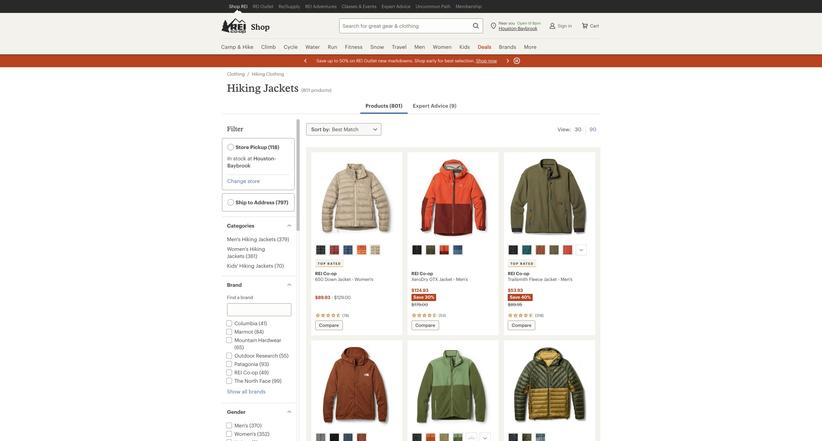 Task type: vqa. For each thing, say whether or not it's contained in the screenshot.


Task type: describe. For each thing, give the bounding box(es) containing it.
rei co-op, go to rei.com home page link
[[221, 18, 246, 34]]

show all brands button
[[227, 389, 266, 396]]

men
[[414, 44, 425, 50]]

hardwear
[[258, 338, 281, 344]]

on
[[350, 58, 355, 64]]

previous message image
[[302, 57, 309, 65]]

near
[[499, 21, 507, 25]]

jacket for fleece
[[544, 277, 557, 283]]

down
[[325, 277, 337, 283]]

& for classes
[[359, 4, 362, 9]]

(84)
[[254, 329, 264, 335]]

$124.93
[[411, 288, 429, 294]]

saragasso sea image
[[343, 246, 352, 255]]

adventures
[[313, 4, 337, 9]]

(370)
[[249, 423, 262, 429]]

outlet inside promotional messages marquee
[[364, 58, 377, 64]]

you
[[508, 21, 515, 25]]

categories button
[[222, 217, 296, 235]]

shop banner
[[0, 0, 822, 55]]

save for $53.93
[[510, 295, 520, 300]]

rei inside rei co-op 650 down jacket - women's
[[315, 271, 322, 277]]

rei co-op link
[[225, 370, 258, 376]]

columbia (41) marmot (84) mountain hardwear (65) outdoor research (55) patagonia (93) rei co-op (49) the north face (99)
[[234, 321, 288, 385]]

(318)
[[535, 314, 544, 318]]

(797)
[[276, 200, 288, 206]]

women's inside rei co-op 650 down jacket - women's
[[355, 277, 373, 283]]

top for rei co-op trailsmith fleece jacket - men's
[[510, 262, 519, 266]]

columbia link
[[225, 321, 257, 327]]

top rated for trailsmith
[[510, 262, 534, 266]]

(118)
[[268, 144, 279, 150]]

(41)
[[259, 321, 267, 327]]

til
[[528, 21, 531, 25]]

rei inside promotional messages marquee
[[356, 58, 363, 64]]

- for fleece
[[558, 277, 559, 283]]

$89.93 - $129.00
[[315, 295, 351, 301]]

none search field inside shop banner
[[328, 18, 483, 33]]

cabin wood image
[[330, 246, 339, 255]]

pickup
[[250, 144, 267, 150]]

hiking for kids'
[[239, 263, 254, 269]]

ship to address (797)
[[234, 200, 288, 206]]

at
[[247, 156, 252, 162]]

expand color swatches image for blue drift icon
[[481, 435, 489, 442]]

new
[[378, 58, 387, 64]]

fitness button
[[341, 39, 366, 55]]

men's link
[[225, 423, 248, 429]]

$179.00
[[411, 302, 428, 308]]

- right $89.93
[[331, 295, 333, 301]]

compare button for save 40%
[[508, 321, 535, 331]]

houston- inside near you open til 8pm houston-baybrook
[[499, 25, 518, 31]]

compare button for - $129.00
[[315, 321, 343, 331]]

women's hiking jackets
[[227, 246, 265, 260]]

co- for trailsmith
[[516, 271, 524, 277]]

for
[[438, 58, 443, 64]]

store pickup (118)
[[234, 144, 279, 150]]

group for the rei co-op trailsmith fleece jacket - men's 0 image
[[506, 244, 592, 257]]

washed orange/copper clay image
[[357, 246, 366, 255]]

rei outlet
[[253, 4, 273, 9]]

expert advice (9) button
[[408, 99, 462, 113]]

90
[[590, 126, 596, 133]]

red cascade image
[[563, 246, 572, 255]]

(99)
[[272, 378, 281, 385]]

hike
[[243, 44, 253, 50]]

in stock at
[[227, 156, 253, 162]]

re/supply link
[[276, 0, 303, 13]]

jackets for women's hiking jackets
[[227, 253, 244, 260]]

snow button
[[366, 39, 388, 55]]

camp
[[221, 44, 236, 50]]

jackets for kids' hiking jackets (70)
[[256, 263, 273, 269]]

north
[[245, 378, 258, 385]]

products (801)
[[366, 103, 402, 109]]

classes
[[342, 4, 357, 9]]

kids' hiking jackets (70)
[[227, 263, 284, 269]]

rei co-op xerodry gtx jacket - men's 0 image
[[411, 157, 495, 242]]

- for gtx
[[453, 277, 455, 283]]

$53.93
[[508, 288, 523, 294]]

classes & events
[[342, 4, 376, 9]]

(361)
[[246, 253, 257, 260]]

patagonia
[[234, 362, 258, 368]]

save for $124.93
[[413, 295, 424, 300]]

expert for expert advice
[[382, 4, 395, 9]]

find a brand
[[227, 295, 253, 301]]

op for down
[[331, 271, 337, 277]]

men's hiking jackets link
[[227, 237, 276, 243]]

cycle button
[[280, 39, 302, 55]]

shop rei link
[[226, 0, 250, 13]]

in
[[568, 23, 572, 28]]

expert for expert advice (9)
[[413, 103, 430, 109]]

woodland olive/ryegrass green image
[[453, 435, 462, 442]]

brandy brown heather image
[[357, 435, 366, 442]]

$124.93 save 30% $179.00
[[411, 288, 434, 308]]

compare for - $129.00
[[319, 323, 339, 329]]

outlet inside rei outlet link
[[260, 4, 273, 9]]

$129.00
[[334, 295, 351, 301]]

early
[[426, 58, 436, 64]]

fleece
[[529, 277, 543, 283]]

cycle
[[284, 44, 298, 50]]

the
[[234, 378, 243, 385]]

group for rei co-op 650 down jacket - women's 0 image
[[314, 244, 399, 257]]

expert advice
[[382, 4, 410, 9]]

clothing / hiking clothing
[[227, 71, 284, 77]]

face
[[259, 378, 271, 385]]

uncommon
[[416, 4, 440, 9]]

$89.95
[[508, 302, 522, 308]]

brands
[[499, 44, 516, 50]]

men's inside the rei co-op xerodry gtx jacket - men's
[[456, 277, 468, 283]]

90 link
[[590, 125, 596, 134]]

2 compare button from the left
[[411, 321, 439, 331]]

(55)
[[279, 353, 288, 359]]

rei co-op trailsmith fleece jacket - men's
[[508, 271, 572, 283]]

& for camp
[[237, 44, 241, 50]]

solar red/cabin wood image
[[440, 246, 449, 255]]

best
[[444, 58, 453, 64]]

rei outlet link
[[250, 0, 276, 13]]

op for gtx
[[427, 271, 433, 277]]

hiking for women's
[[250, 246, 265, 252]]

clothing link
[[227, 71, 245, 77]]

jacket for down
[[338, 277, 351, 283]]

(49)
[[259, 370, 269, 376]]

snow
[[370, 44, 384, 50]]

advice for expert advice
[[396, 4, 410, 9]]

men's down categories
[[227, 237, 241, 243]]

rei inside the rei co-op xerodry gtx jacket - men's
[[411, 271, 419, 277]]

op for fleece
[[524, 271, 529, 277]]

baybrook inside near you open til 8pm houston-baybrook
[[518, 25, 537, 31]]

the north face canyonlands fleece hoodie - men's 0 image
[[315, 345, 398, 431]]

marmot link
[[225, 329, 253, 335]]

co- for 650
[[323, 271, 331, 277]]

up
[[327, 58, 333, 64]]

rei left rei outlet
[[241, 4, 248, 9]]



Task type: locate. For each thing, give the bounding box(es) containing it.
ship
[[236, 200, 247, 206]]

women
[[433, 44, 452, 50]]

0 vertical spatial expert
[[382, 4, 395, 9]]

to inside promotional messages marquee
[[334, 58, 338, 64]]

water
[[305, 44, 320, 50]]

0 vertical spatial &
[[359, 4, 362, 9]]

products)
[[311, 87, 331, 93]]

shop
[[229, 4, 240, 9], [251, 22, 270, 31], [414, 58, 425, 64], [476, 58, 487, 64]]

co- for xerodry
[[420, 271, 427, 277]]

save
[[316, 58, 326, 64], [413, 295, 424, 300], [510, 295, 520, 300]]

- right fleece
[[558, 277, 559, 283]]

top up 650
[[318, 262, 326, 266]]

open
[[517, 21, 527, 25]]

black image
[[412, 246, 421, 255]]

& inside camp & hike dropdown button
[[237, 44, 241, 50]]

1 vertical spatial expand color swatches image
[[481, 435, 489, 442]]

membership
[[456, 4, 482, 9]]

rei adventures link
[[303, 0, 339, 13]]

0 horizontal spatial advice
[[396, 4, 410, 9]]

1 vertical spatial to
[[248, 200, 253, 206]]

1 horizontal spatial save
[[413, 295, 424, 300]]

save inside $53.93 save 40% $89.95
[[510, 295, 520, 300]]

rei co-op, go to rei.com home page image
[[221, 18, 246, 34]]

houston- down "pickup"
[[253, 156, 276, 162]]

3 compare button from the left
[[508, 321, 535, 331]]

rei co-op 650 down jacket - women's 0 image
[[315, 157, 398, 242]]

advice inside button
[[431, 103, 448, 109]]

1 top from the left
[[318, 262, 326, 266]]

40%
[[521, 295, 531, 300]]

op inside columbia (41) marmot (84) mountain hardwear (65) outdoor research (55) patagonia (93) rei co-op (49) the north face (99)
[[252, 370, 258, 376]]

patagonia link
[[225, 362, 258, 368]]

2 horizontal spatial jacket
[[544, 277, 557, 283]]

black image
[[316, 246, 325, 255], [509, 246, 518, 255], [412, 435, 421, 442], [509, 435, 518, 442]]

op up trailsmith
[[524, 271, 529, 277]]

top rated for 650
[[318, 262, 341, 266]]

- for down
[[352, 277, 353, 283]]

0 horizontal spatial &
[[237, 44, 241, 50]]

& inside classes & events "link"
[[359, 4, 362, 9]]

rei
[[241, 4, 248, 9], [253, 4, 259, 9], [305, 4, 312, 9], [356, 58, 363, 64], [315, 271, 322, 277], [411, 271, 419, 277], [508, 271, 515, 277], [234, 370, 242, 376]]

1 horizontal spatial baybrook
[[518, 25, 537, 31]]

&
[[359, 4, 362, 9], [237, 44, 241, 50]]

expert inside button
[[413, 103, 430, 109]]

cart
[[590, 23, 599, 28]]

co- up trailsmith
[[516, 271, 524, 277]]

top rated down sea forest image
[[510, 262, 534, 266]]

fitness
[[345, 44, 363, 50]]

jackets for men's hiking jackets (379)
[[258, 237, 276, 243]]

op up the "gtx"
[[427, 271, 433, 277]]

expand color swatches image for red cascade icon
[[577, 247, 585, 254]]

2 top from the left
[[510, 262, 519, 266]]

events
[[363, 4, 376, 9]]

pause banner message scrolling image
[[513, 57, 521, 65]]

mushroom taupe image
[[371, 246, 380, 255]]

& left events
[[359, 4, 362, 9]]

expert right the (801)
[[413, 103, 430, 109]]

rated down sea forest image
[[520, 262, 534, 266]]

shaded olive/moss shadow image
[[522, 435, 531, 442]]

1 compare button from the left
[[315, 321, 343, 331]]

rei co-op trailmade fleece jacket - men's 0 image
[[411, 345, 495, 431]]

3 compare from the left
[[512, 323, 532, 329]]

- inside rei co-op 650 down jacket - women's
[[352, 277, 353, 283]]

1 vertical spatial baybrook
[[227, 163, 250, 169]]

3 jacket from the left
[[544, 277, 557, 283]]

jackets up "kids'"
[[227, 253, 244, 260]]

rei co-op trailsmith fleece jacket - men's 0 image
[[508, 157, 591, 242]]

expert inside shop banner
[[382, 4, 395, 9]]

compare
[[319, 323, 339, 329], [415, 323, 435, 329], [512, 323, 532, 329]]

1 horizontal spatial clothing
[[266, 71, 284, 77]]

saragasso sea/shadow bay image
[[453, 246, 462, 255]]

jacket right down
[[338, 277, 351, 283]]

1 horizontal spatial compare button
[[411, 321, 439, 331]]

group for rei co-op trailmade fleece jacket - men's 0 image
[[410, 432, 496, 442]]

men's down red cascade icon
[[561, 277, 572, 283]]

None field
[[339, 18, 483, 33]]

advice for expert advice (9)
[[431, 103, 448, 109]]

Search for great gear & clothing text field
[[339, 18, 483, 33]]

advice up search for great gear & clothing text box
[[396, 4, 410, 9]]

1 vertical spatial advice
[[431, 103, 448, 109]]

houston- inside houston- baybrook
[[253, 156, 276, 162]]

outlet left the new
[[364, 58, 377, 64]]

0 vertical spatial outlet
[[260, 4, 273, 9]]

expert advice (9)
[[413, 103, 457, 109]]

1 horizontal spatial expert
[[413, 103, 430, 109]]

pine breeze birch brown image
[[440, 435, 449, 442]]

outlet
[[260, 4, 273, 9], [364, 58, 377, 64]]

black image left sea forest image
[[509, 246, 518, 255]]

rei adventures
[[305, 4, 337, 9]]

outdoor research link
[[225, 353, 278, 359]]

1 vertical spatial &
[[237, 44, 241, 50]]

0 vertical spatial women's
[[227, 246, 248, 252]]

water button
[[302, 39, 324, 55]]

0 horizontal spatial top
[[318, 262, 326, 266]]

search image
[[472, 22, 480, 30]]

stone blue/granite peak blue image
[[536, 435, 545, 442]]

hiking right /
[[252, 71, 265, 77]]

travel button
[[388, 39, 410, 55]]

co- inside rei co-op 650 down jacket - women's
[[323, 271, 331, 277]]

$89.93
[[315, 295, 330, 301]]

jacket
[[338, 277, 351, 283], [439, 277, 452, 283], [544, 277, 557, 283]]

markdowns.
[[388, 58, 413, 64]]

path
[[441, 4, 450, 9]]

black image left 'shaded olive/moss shadow' image
[[509, 435, 518, 442]]

store
[[236, 144, 249, 150]]

save left up
[[316, 58, 326, 64]]

next message image
[[504, 57, 511, 65]]

hiking for men's
[[242, 237, 257, 243]]

1 jacket from the left
[[338, 277, 351, 283]]

- inside the rei co-op xerodry gtx jacket - men's
[[453, 277, 455, 283]]

1 clothing from the left
[[227, 71, 245, 77]]

rei inside rei co-op trailsmith fleece jacket - men's
[[508, 271, 515, 277]]

op up north
[[252, 370, 258, 376]]

1 vertical spatial outlet
[[364, 58, 377, 64]]

save down "$53.93" at the bottom
[[510, 295, 520, 300]]

rei up the
[[234, 370, 242, 376]]

1 horizontal spatial expand color swatches image
[[577, 247, 585, 254]]

2 rated from the left
[[520, 262, 534, 266]]

1 horizontal spatial &
[[359, 4, 362, 9]]

group for rei co-op xerodry gtx jacket - men's 0 "image"
[[410, 244, 496, 257]]

rei right shop rei
[[253, 4, 259, 9]]

co- inside columbia (41) marmot (84) mountain hardwear (65) outdoor research (55) patagonia (93) rei co-op (49) the north face (99)
[[243, 370, 252, 376]]

1 horizontal spatial advice
[[431, 103, 448, 109]]

2 horizontal spatial compare button
[[508, 321, 535, 331]]

op up down
[[331, 271, 337, 277]]

research
[[256, 353, 278, 359]]

1 rated from the left
[[327, 262, 341, 266]]

black image for rei co-op trailmade fleece jacket - men's 0 image
[[412, 435, 421, 442]]

top up trailsmith
[[510, 262, 519, 266]]

0 horizontal spatial compare
[[319, 323, 339, 329]]

membership link
[[453, 0, 484, 13]]

0 horizontal spatial rated
[[327, 262, 341, 266]]

& left the hike
[[237, 44, 241, 50]]

8pm
[[532, 21, 541, 25]]

sign in link
[[546, 19, 574, 32]]

save inside $124.93 save 30% $179.00
[[413, 295, 424, 300]]

0 horizontal spatial clothing
[[227, 71, 245, 77]]

jacket inside rei co-op trailsmith fleece jacket - men's
[[544, 277, 557, 283]]

top rated down cabin wood icon
[[318, 262, 341, 266]]

1 horizontal spatial houston-
[[499, 25, 518, 31]]

0 vertical spatial advice
[[396, 4, 410, 9]]

co- inside the rei co-op xerodry gtx jacket - men's
[[420, 271, 427, 277]]

hiking inside women's hiking jackets
[[250, 246, 265, 252]]

2 clothing from the left
[[266, 71, 284, 77]]

(53)
[[439, 314, 446, 318]]

op inside rei co-op trailsmith fleece jacket - men's
[[524, 271, 529, 277]]

(93)
[[259, 362, 269, 368]]

1 horizontal spatial outlet
[[364, 58, 377, 64]]

women's down washed orange/copper clay image in the bottom left of the page
[[355, 277, 373, 283]]

0 horizontal spatial baybrook
[[227, 163, 250, 169]]

outlet up "shop" link
[[260, 4, 273, 9]]

hiking down /
[[227, 82, 261, 94]]

compare button
[[315, 321, 343, 331], [411, 321, 439, 331], [508, 321, 535, 331]]

men's inside rei co-op trailsmith fleece jacket - men's
[[561, 277, 572, 283]]

rei up trailsmith
[[508, 271, 515, 277]]

group
[[314, 244, 399, 257], [410, 244, 496, 257], [506, 244, 592, 257], [314, 432, 399, 442], [410, 432, 496, 442], [506, 432, 592, 442]]

1 horizontal spatial top
[[510, 262, 519, 266]]

(70)
[[274, 263, 284, 269]]

650
[[315, 277, 323, 283]]

women's up '(361)' in the left of the page
[[227, 246, 248, 252]]

jacket inside rei co-op 650 down jacket - women's
[[338, 277, 351, 283]]

2 jacket from the left
[[439, 277, 452, 283]]

rei co-op xerodry gtx jacket - men's
[[411, 271, 468, 283]]

expand color swatches image
[[577, 247, 585, 254], [481, 435, 489, 442]]

rei right on
[[356, 58, 363, 64]]

None search field
[[328, 18, 483, 33]]

deals
[[478, 44, 491, 50]]

Find a brand text field
[[227, 304, 291, 317]]

uncommon path link
[[413, 0, 453, 13]]

jackets inside women's hiking jackets
[[227, 253, 244, 260]]

shaded olive image
[[426, 246, 435, 255]]

0 horizontal spatial compare button
[[315, 321, 343, 331]]

rated down cabin wood icon
[[327, 262, 341, 266]]

show
[[227, 389, 241, 395]]

0 horizontal spatial expert
[[382, 4, 395, 9]]

black image for the rei co-op trailsmith fleece jacket - men's 0 image
[[509, 246, 518, 255]]

op inside rei co-op 650 down jacket - women's
[[331, 271, 337, 277]]

0 horizontal spatial to
[[248, 200, 253, 206]]

classes & events link
[[339, 0, 379, 13]]

co- up 'the north face' link
[[243, 370, 252, 376]]

top for rei co-op 650 down jacket - women's
[[318, 262, 326, 266]]

0 vertical spatial baybrook
[[518, 25, 537, 31]]

30%
[[425, 295, 434, 300]]

2 horizontal spatial compare
[[512, 323, 532, 329]]

black image left cabin wood icon
[[316, 246, 325, 255]]

- right the "gtx"
[[453, 277, 455, 283]]

shop down rei outlet link
[[251, 22, 270, 31]]

group for the north face canyonlands fleece hoodie - men's 0 image
[[314, 432, 399, 442]]

compare button down (53)
[[411, 321, 439, 331]]

co- up xerodry
[[420, 271, 427, 277]]

rei inside columbia (41) marmot (84) mountain hardwear (65) outdoor research (55) patagonia (93) rei co-op (49) the north face (99)
[[234, 370, 242, 376]]

1 top rated from the left
[[318, 262, 341, 266]]

0 horizontal spatial jacket
[[338, 277, 351, 283]]

in
[[227, 156, 232, 162]]

2 top rated from the left
[[510, 262, 534, 266]]

rated
[[327, 262, 341, 266], [520, 262, 534, 266]]

travel
[[392, 44, 407, 50]]

tnf medium grey heather image
[[316, 435, 325, 442]]

blue drift image
[[467, 435, 476, 442]]

rei co-op 650 down jacket - women's
[[315, 271, 373, 283]]

climb button
[[257, 39, 280, 55]]

expand color swatches image right red cascade icon
[[577, 247, 585, 254]]

brand button
[[222, 277, 296, 294]]

jacket inside the rei co-op xerodry gtx jacket - men's
[[439, 277, 452, 283]]

rei left "adventures"
[[305, 4, 312, 9]]

show all brands
[[227, 389, 266, 395]]

cart link
[[577, 18, 603, 34]]

tnf black image
[[330, 435, 339, 442]]

run button
[[324, 39, 341, 55]]

advice left (9)
[[431, 103, 448, 109]]

all
[[242, 389, 247, 395]]

save inside promotional messages marquee
[[316, 58, 326, 64]]

1 vertical spatial women's
[[355, 277, 373, 283]]

hiking up women's hiking jackets link
[[242, 237, 257, 243]]

30
[[575, 126, 581, 133]]

shop left early
[[414, 58, 425, 64]]

0 horizontal spatial outlet
[[260, 4, 273, 9]]

women's down 'men's' link
[[234, 432, 256, 438]]

baybrook down stock
[[227, 163, 250, 169]]

-
[[352, 277, 353, 283], [453, 277, 455, 283], [558, 277, 559, 283], [331, 295, 333, 301]]

baybrook down til
[[518, 25, 537, 31]]

0 vertical spatial expand color swatches image
[[577, 247, 585, 254]]

dark rust/orange calcite image
[[426, 435, 435, 442]]

0 horizontal spatial top rated
[[318, 262, 341, 266]]

black image for rei co-op magma 850 down hoodie - men's 0 image
[[509, 435, 518, 442]]

houston- down you
[[499, 25, 518, 31]]

men's (370) women's (352)
[[234, 423, 269, 438]]

0 horizontal spatial save
[[316, 58, 326, 64]]

jackets down hiking clothing link
[[263, 82, 299, 94]]

jacket right the "gtx"
[[439, 277, 452, 283]]

none field inside shop banner
[[339, 18, 483, 33]]

rei co-op magma 850 down hoodie - men's 0 image
[[508, 345, 591, 431]]

men's up women's link
[[234, 423, 248, 429]]

jacket for gtx
[[439, 277, 452, 283]]

men's right the "gtx"
[[456, 277, 468, 283]]

change store
[[227, 178, 260, 184]]

men's inside men's (370) women's (352)
[[234, 423, 248, 429]]

shady blue heather image
[[343, 435, 352, 442]]

1 horizontal spatial to
[[334, 58, 338, 64]]

compare down $89.95
[[512, 323, 532, 329]]

(379)
[[277, 237, 289, 243]]

sea forest image
[[522, 246, 531, 255]]

army cot green image
[[550, 246, 559, 255]]

jackets down categories dropdown button on the left
[[258, 237, 276, 243]]

1 horizontal spatial rated
[[520, 262, 534, 266]]

2 vertical spatial women's
[[234, 432, 256, 438]]

brands button
[[495, 39, 520, 55]]

group for rei co-op magma 850 down hoodie - men's 0 image
[[506, 432, 592, 442]]

co- up down
[[323, 271, 331, 277]]

expand color swatches image right blue drift icon
[[481, 435, 489, 442]]

1 horizontal spatial compare
[[415, 323, 435, 329]]

1 vertical spatial expert
[[413, 103, 430, 109]]

deals button
[[474, 39, 495, 55]]

1 horizontal spatial top rated
[[510, 262, 534, 266]]

0 vertical spatial houston-
[[499, 25, 518, 31]]

shop up rei co-op, go to rei.com home page link
[[229, 4, 240, 9]]

0 horizontal spatial expand color swatches image
[[481, 435, 489, 442]]

rated for down
[[327, 262, 341, 266]]

hiking down '(361)' in the left of the page
[[239, 263, 254, 269]]

- right down
[[352, 277, 353, 283]]

shop left 'now' in the top of the page
[[476, 58, 487, 64]]

women button
[[429, 39, 456, 55]]

baked earth image
[[536, 246, 545, 255]]

co-
[[323, 271, 331, 277], [420, 271, 427, 277], [516, 271, 524, 277], [243, 370, 252, 376]]

trailsmith
[[508, 277, 528, 283]]

0 vertical spatial to
[[334, 58, 338, 64]]

men's hiking jackets (379)
[[227, 237, 289, 243]]

black image for rei co-op 650 down jacket - women's 0 image
[[316, 246, 325, 255]]

black image left dark rust/orange calcite image
[[412, 435, 421, 442]]

1 compare from the left
[[319, 323, 339, 329]]

to right up
[[334, 58, 338, 64]]

clothing up hiking jackets (801 products)
[[266, 71, 284, 77]]

sign in
[[558, 23, 572, 28]]

rated for fleece
[[520, 262, 534, 266]]

hiking up '(361)' in the left of the page
[[250, 246, 265, 252]]

save down '$124.93' at right bottom
[[413, 295, 424, 300]]

advice inside shop banner
[[396, 4, 410, 9]]

shop rei
[[229, 4, 248, 9]]

op inside the rei co-op xerodry gtx jacket - men's
[[427, 271, 433, 277]]

save up to 50% on rei outlet new markdowns. shop early for best selection. shop now
[[316, 58, 497, 64]]

to right ship
[[248, 200, 253, 206]]

compare down $89.93 - $129.00 in the left of the page
[[319, 323, 339, 329]]

2 compare from the left
[[415, 323, 435, 329]]

2 horizontal spatial save
[[510, 295, 520, 300]]

compare button down (74)
[[315, 321, 343, 331]]

gender
[[227, 410, 246, 416]]

clothing left /
[[227, 71, 245, 77]]

change store button
[[227, 178, 260, 185]]

jackets left (70)
[[256, 263, 273, 269]]

houston-
[[499, 25, 518, 31], [253, 156, 276, 162]]

rei up 650
[[315, 271, 322, 277]]

kids
[[459, 44, 470, 50]]

1 vertical spatial houston-
[[253, 156, 276, 162]]

promotional messages marquee
[[0, 54, 822, 67]]

mountain hardwear link
[[225, 338, 281, 344]]

compare down the $179.00
[[415, 323, 435, 329]]

baybrook inside houston- baybrook
[[227, 163, 250, 169]]

columbia
[[234, 321, 257, 327]]

0 horizontal spatial houston-
[[253, 156, 276, 162]]

climb
[[261, 44, 276, 50]]

rei up xerodry
[[411, 271, 419, 277]]

gtx
[[429, 277, 438, 283]]

jacket right fleece
[[544, 277, 557, 283]]

kids'
[[227, 263, 238, 269]]

top
[[318, 262, 326, 266], [510, 262, 519, 266]]

1 horizontal spatial jacket
[[439, 277, 452, 283]]

co- inside rei co-op trailsmith fleece jacket - men's
[[516, 271, 524, 277]]

to inside button
[[248, 200, 253, 206]]

women's inside women's hiking jackets
[[227, 246, 248, 252]]

expert right events
[[382, 4, 395, 9]]

now
[[488, 58, 497, 64]]

women's inside men's (370) women's (352)
[[234, 432, 256, 438]]

compare button down (318)
[[508, 321, 535, 331]]

change
[[227, 178, 246, 184]]

50%
[[339, 58, 348, 64]]

- inside rei co-op trailsmith fleece jacket - men's
[[558, 277, 559, 283]]

compare for save 40%
[[512, 323, 532, 329]]



